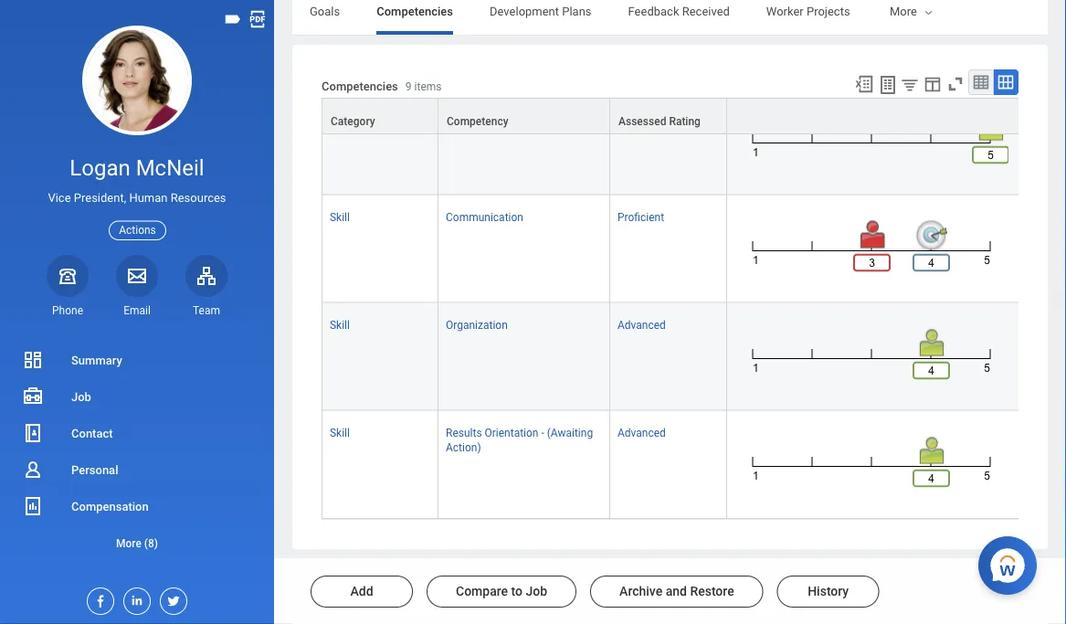 Task type: locate. For each thing, give the bounding box(es) containing it.
0 vertical spatial advanced
[[618, 319, 666, 332]]

vice president, human resources
[[48, 191, 226, 205]]

1 advanced link from the top
[[618, 315, 666, 332]]

category
[[331, 115, 375, 128]]

1 skill link from the top
[[330, 100, 350, 116]]

1 horizontal spatial more
[[890, 4, 917, 18]]

collaborating across boundaries - (awaiting action) link
[[446, 100, 594, 131]]

history button
[[777, 576, 880, 608]]

phone button
[[47, 255, 89, 318]]

category column header
[[322, 98, 439, 135]]

skill link
[[330, 100, 350, 116], [330, 207, 350, 224], [330, 315, 350, 332], [330, 423, 350, 440]]

worker
[[767, 4, 804, 18]]

row
[[322, 88, 1066, 196], [322, 98, 1066, 135], [322, 196, 1066, 303], [322, 303, 1066, 411], [322, 411, 1066, 519]]

0 vertical spatial -
[[504, 118, 507, 131]]

1 horizontal spatial job
[[526, 584, 547, 599]]

more
[[890, 4, 917, 18], [116, 537, 141, 550]]

facebook image
[[88, 588, 108, 609]]

list
[[0, 342, 274, 561]]

4 skill link from the top
[[330, 423, 350, 440]]

0 horizontal spatial more
[[116, 537, 141, 550]]

feedback
[[628, 4, 679, 18]]

skill link for organization
[[330, 315, 350, 332]]

add
[[350, 584, 373, 599]]

collaborating
[[446, 103, 511, 116]]

results
[[446, 427, 482, 440]]

results orientation - (awaiting action) link
[[446, 423, 593, 454]]

job image
[[22, 386, 44, 408]]

2 skill from the top
[[330, 211, 350, 224]]

0 horizontal spatial job
[[71, 390, 91, 403]]

-
[[504, 118, 507, 131], [541, 427, 544, 440]]

0 vertical spatial job
[[71, 390, 91, 403]]

1 vertical spatial job
[[526, 584, 547, 599]]

tag image
[[223, 9, 243, 29]]

compensation image
[[22, 495, 44, 517]]

competency column header
[[439, 98, 610, 135]]

0 vertical spatial competencies
[[377, 4, 453, 18]]

proficient link
[[618, 207, 664, 224]]

0 vertical spatial advanced link
[[618, 315, 666, 332]]

results orientation - (awaiting action)
[[446, 427, 593, 454]]

orientation
[[485, 427, 539, 440]]

job inside navigation pane region
[[71, 390, 91, 403]]

advanced link
[[618, 315, 666, 332], [618, 423, 666, 440]]

more up select to filter grid data image
[[890, 4, 917, 18]]

more inside dropdown button
[[116, 537, 141, 550]]

expand table image
[[997, 73, 1015, 91]]

job link
[[0, 378, 274, 415]]

job up contact at the bottom left of page
[[71, 390, 91, 403]]

compare to job button
[[427, 576, 577, 608]]

archive
[[620, 584, 663, 599]]

skill link for communication
[[330, 207, 350, 224]]

competency
[[447, 115, 509, 128]]

advanced
[[618, 319, 666, 332], [618, 427, 666, 440]]

list containing summary
[[0, 342, 274, 561]]

export to excel image
[[854, 74, 874, 94]]

compensation
[[71, 499, 149, 513]]

(awaiting inside the results orientation - (awaiting action)
[[547, 427, 593, 440]]

more (8) button
[[0, 532, 274, 554]]

email logan mcneil element
[[116, 303, 158, 318]]

1 horizontal spatial action)
[[558, 118, 594, 131]]

4 skill from the top
[[330, 427, 350, 440]]

competencies up 9
[[377, 4, 453, 18]]

1 advanced from the top
[[618, 319, 666, 332]]

3 skill from the top
[[330, 319, 350, 332]]

email button
[[116, 255, 158, 318]]

action)
[[558, 118, 594, 131], [446, 442, 481, 454]]

mail image
[[126, 265, 148, 287]]

0 horizontal spatial -
[[504, 118, 507, 131]]

competencies for competencies 9 items
[[322, 79, 398, 93]]

competencies
[[377, 4, 453, 18], [322, 79, 398, 93]]

0 horizontal spatial action)
[[446, 442, 481, 454]]

development plans
[[490, 4, 592, 18]]

action) inside collaborating across boundaries - (awaiting action)
[[558, 118, 594, 131]]

0 vertical spatial more
[[890, 4, 917, 18]]

goals
[[310, 4, 340, 18]]

compare to job
[[456, 584, 547, 599]]

actions button
[[109, 221, 166, 240]]

summary
[[71, 353, 122, 367]]

(awaiting down across
[[510, 118, 556, 131]]

3 skill link from the top
[[330, 315, 350, 332]]

(awaiting right orientation
[[547, 427, 593, 440]]

logan
[[70, 155, 130, 181]]

(awaiting
[[510, 118, 556, 131], [547, 427, 593, 440]]

development
[[490, 4, 559, 18]]

phone image
[[55, 265, 80, 287]]

expert
[[618, 103, 649, 116]]

competencies up category popup button
[[322, 79, 398, 93]]

1 skill from the top
[[330, 103, 350, 116]]

view printable version (pdf) image
[[248, 9, 268, 29]]

0 vertical spatial action)
[[558, 118, 594, 131]]

skill
[[330, 103, 350, 116], [330, 211, 350, 224], [330, 319, 350, 332], [330, 427, 350, 440]]

1 vertical spatial action)
[[446, 442, 481, 454]]

feedback received
[[628, 4, 730, 18]]

1 vertical spatial (awaiting
[[547, 427, 593, 440]]

0 vertical spatial (awaiting
[[510, 118, 556, 131]]

category button
[[323, 99, 438, 133]]

1 horizontal spatial -
[[541, 427, 544, 440]]

vice
[[48, 191, 71, 205]]

1 vertical spatial advanced
[[618, 427, 666, 440]]

job right to
[[526, 584, 547, 599]]

compensation link
[[0, 488, 274, 525]]

worker projects
[[767, 4, 850, 18]]

communication link
[[446, 207, 524, 224]]

export to worksheets image
[[877, 74, 899, 96]]

plans
[[562, 4, 592, 18]]

competency button
[[439, 99, 609, 133]]

assessed rating
[[619, 115, 701, 128]]

contact
[[71, 426, 113, 440]]

2 advanced from the top
[[618, 427, 666, 440]]

2 row from the top
[[322, 98, 1066, 135]]

1 vertical spatial more
[[116, 537, 141, 550]]

history
[[808, 584, 849, 599]]

to
[[511, 584, 523, 599]]

1 vertical spatial competencies
[[322, 79, 398, 93]]

job
[[71, 390, 91, 403], [526, 584, 547, 599]]

2 skill link from the top
[[330, 207, 350, 224]]

1 vertical spatial -
[[541, 427, 544, 440]]

organization link
[[446, 315, 508, 332]]

collaborating across boundaries - (awaiting action)
[[446, 103, 594, 131]]

1 vertical spatial advanced link
[[618, 423, 666, 440]]

tab list
[[140, 0, 896, 35]]

more left (8)
[[116, 537, 141, 550]]

human
[[129, 191, 168, 205]]

1 row from the top
[[322, 88, 1066, 196]]

toolbar
[[846, 69, 1019, 98]]



Task type: vqa. For each thing, say whether or not it's contained in the screenshot.
THE PRESIDENT,
yes



Task type: describe. For each thing, give the bounding box(es) containing it.
summary link
[[0, 342, 274, 378]]

fullscreen image
[[946, 74, 966, 94]]

(awaiting inside collaborating across boundaries - (awaiting action)
[[510, 118, 556, 131]]

action bar region
[[274, 557, 1066, 624]]

assessed rating column header
[[610, 98, 727, 135]]

items
[[414, 80, 442, 93]]

more (8) button
[[0, 525, 274, 561]]

advanced for 2nd the advanced link from the bottom
[[618, 319, 666, 332]]

skill for communication
[[330, 211, 350, 224]]

select to filter grid data image
[[900, 75, 920, 94]]

row containing category
[[322, 98, 1066, 135]]

navigation pane region
[[0, 0, 274, 624]]

contact image
[[22, 422, 44, 444]]

5 row from the top
[[322, 411, 1066, 519]]

assessed rating button
[[610, 99, 726, 133]]

2 advanced link from the top
[[618, 423, 666, 440]]

skill link for collaborating across boundaries - (awaiting action)
[[330, 100, 350, 116]]

across
[[514, 103, 548, 116]]

competencies 9 items
[[322, 79, 442, 93]]

mcneil
[[136, 155, 204, 181]]

job inside 'button'
[[526, 584, 547, 599]]

logan mcneil
[[70, 155, 204, 181]]

click to view/edit grid preferences image
[[923, 74, 943, 94]]

proficient
[[618, 211, 664, 224]]

advanced for 2nd the advanced link
[[618, 427, 666, 440]]

twitter image
[[161, 588, 181, 609]]

phone logan mcneil element
[[47, 303, 89, 318]]

president,
[[74, 191, 126, 205]]

and
[[666, 584, 687, 599]]

skill link for results orientation - (awaiting action)
[[330, 423, 350, 440]]

more for more
[[890, 4, 917, 18]]

resources
[[171, 191, 226, 205]]

boundaries
[[446, 118, 501, 131]]

email
[[123, 304, 151, 317]]

add button
[[311, 576, 413, 608]]

restore
[[690, 584, 734, 599]]

9
[[406, 80, 412, 93]]

view team image
[[196, 265, 217, 287]]

skill for results orientation - (awaiting action)
[[330, 427, 350, 440]]

actions
[[119, 224, 156, 237]]

projects
[[807, 4, 850, 18]]

compare
[[456, 584, 508, 599]]

expert link
[[618, 100, 649, 116]]

contact link
[[0, 415, 274, 451]]

- inside collaborating across boundaries - (awaiting action)
[[504, 118, 507, 131]]

table image
[[972, 73, 991, 91]]

(8)
[[144, 537, 158, 550]]

assessed
[[619, 115, 667, 128]]

- inside the results orientation - (awaiting action)
[[541, 427, 544, 440]]

skill for collaborating across boundaries - (awaiting action)
[[330, 103, 350, 116]]

personal image
[[22, 459, 44, 481]]

organization
[[446, 319, 508, 332]]

personal link
[[0, 451, 274, 488]]

team
[[193, 304, 220, 317]]

received
[[682, 4, 730, 18]]

tab list containing goals
[[140, 0, 896, 35]]

archive and restore
[[620, 584, 734, 599]]

phone
[[52, 304, 83, 317]]

communication
[[446, 211, 524, 224]]

team link
[[185, 255, 228, 318]]

3 row from the top
[[322, 196, 1066, 303]]

more for more (8)
[[116, 537, 141, 550]]

team logan mcneil element
[[185, 303, 228, 318]]

action) inside the results orientation - (awaiting action)
[[446, 442, 481, 454]]

competencies for competencies
[[377, 4, 453, 18]]

personal
[[71, 463, 118, 477]]

more (8)
[[116, 537, 158, 550]]

archive and restore button
[[590, 576, 764, 608]]

linkedin image
[[124, 588, 144, 608]]

skill for organization
[[330, 319, 350, 332]]

4 row from the top
[[322, 303, 1066, 411]]

rating
[[669, 115, 701, 128]]

summary image
[[22, 349, 44, 371]]



